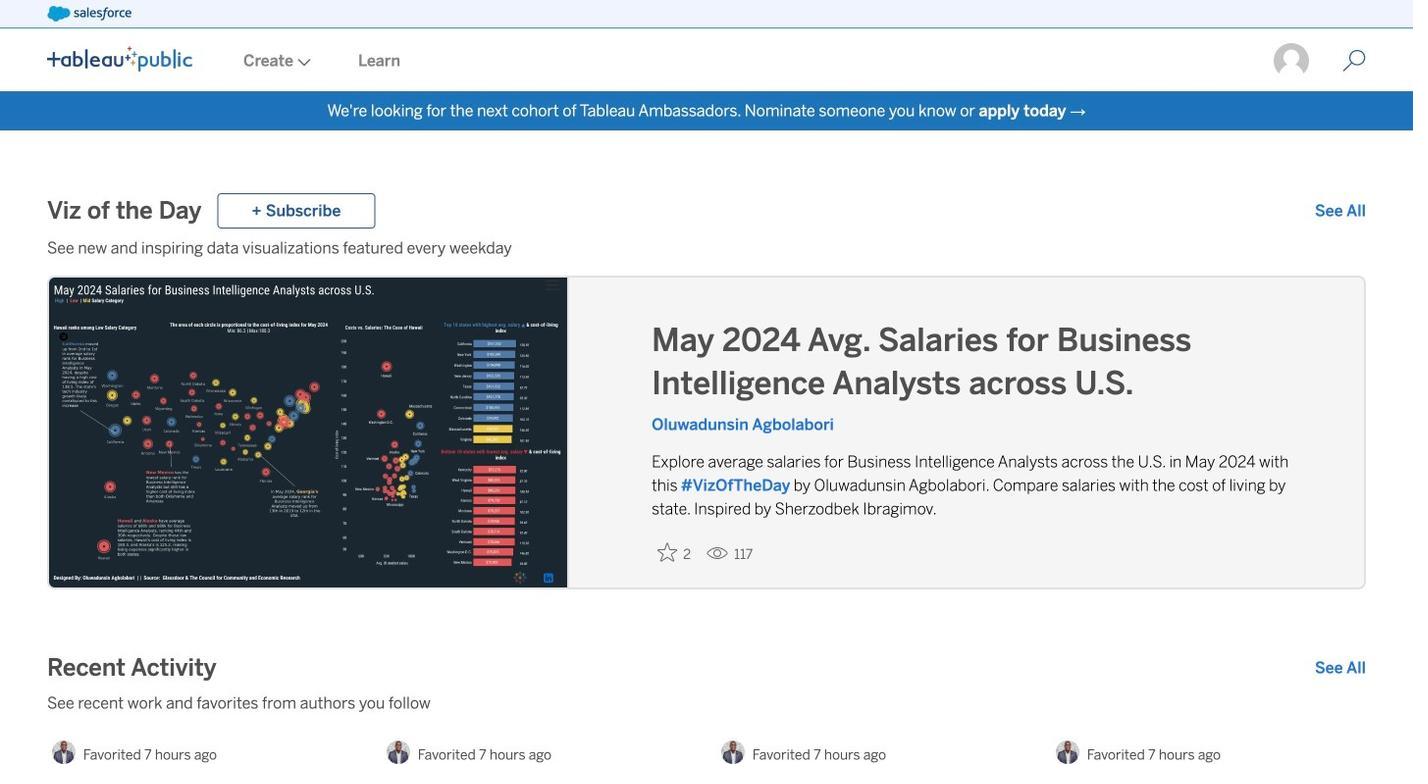 Task type: vqa. For each thing, say whether or not it's contained in the screenshot.
create icon
yes



Task type: locate. For each thing, give the bounding box(es) containing it.
tich mabiza image
[[52, 741, 75, 765], [721, 741, 745, 765], [1056, 741, 1080, 765]]

2 horizontal spatial tich mabiza image
[[1056, 741, 1080, 765]]

viz of the day heading
[[47, 195, 202, 227]]

recent activity heading
[[47, 653, 217, 684]]

Add Favorite button
[[652, 537, 699, 569]]

0 horizontal spatial tich mabiza image
[[52, 741, 75, 765]]

1 tich mabiza image from the left
[[52, 741, 75, 765]]

see all viz of the day element
[[1315, 199, 1367, 223]]

1 horizontal spatial tich mabiza image
[[721, 741, 745, 765]]

see all recent activity element
[[1315, 657, 1367, 680]]

create image
[[294, 58, 311, 66]]

tableau public viz of the day image
[[49, 276, 570, 590]]



Task type: describe. For each thing, give the bounding box(es) containing it.
tich mabiza image
[[387, 741, 410, 765]]

see recent work and favorites from authors you follow element
[[47, 692, 1367, 716]]

3 tich mabiza image from the left
[[1056, 741, 1080, 765]]

go to search image
[[1319, 49, 1390, 73]]

see new and inspiring data visualizations featured every weekday element
[[47, 237, 1367, 260]]

logo image
[[47, 46, 192, 72]]

2 tich mabiza image from the left
[[721, 741, 745, 765]]

t.turtle12 image
[[1272, 41, 1312, 81]]

add favorite image
[[658, 543, 678, 562]]

salesforce logo image
[[47, 6, 131, 22]]



